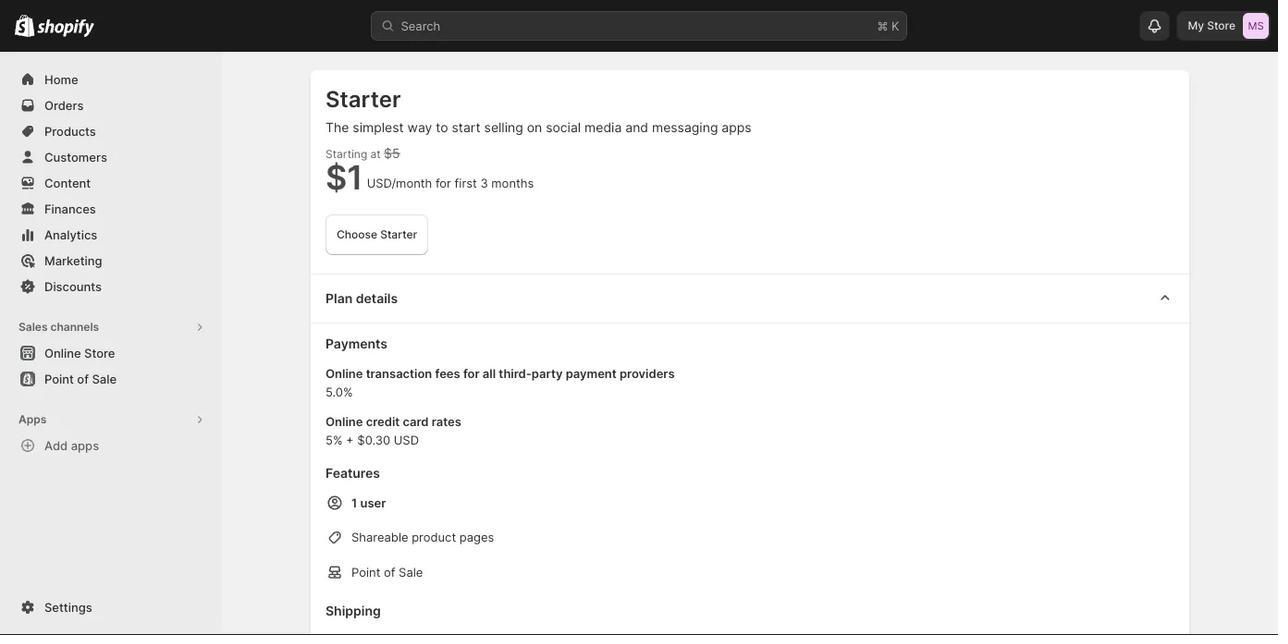 Task type: vqa. For each thing, say whether or not it's contained in the screenshot.
list containing 1 user
yes



Task type: describe. For each thing, give the bounding box(es) containing it.
search
[[401, 19, 441, 33]]

1 vertical spatial sale
[[399, 565, 423, 580]]

1
[[352, 496, 357, 510]]

k
[[892, 19, 900, 33]]

⌘
[[877, 19, 888, 33]]

point inside 'link'
[[44, 372, 74, 386]]

orders link
[[11, 93, 211, 118]]

fees
[[435, 366, 460, 381]]

start
[[452, 119, 481, 135]]

$5
[[384, 145, 400, 161]]

home
[[44, 72, 78, 86]]

1 horizontal spatial shopify image
[[37, 19, 95, 37]]

competitive shipping rates from dhl express, ups, or usps.
[[326, 15, 645, 28]]

sales channels button
[[11, 315, 211, 340]]

my store
[[1188, 19, 1236, 32]]

selling
[[484, 119, 523, 135]]

point of sale inside 'link'
[[44, 372, 117, 386]]

to
[[436, 119, 448, 135]]

store for my store
[[1208, 19, 1236, 32]]

from
[[469, 15, 494, 28]]

competitive
[[326, 15, 389, 28]]

first
[[455, 176, 477, 190]]

discounts link
[[11, 274, 211, 300]]

payment
[[566, 366, 617, 381]]

3
[[481, 176, 488, 190]]

starting at $5 $1 usd/month for first 3 months
[[326, 145, 534, 198]]

home link
[[11, 67, 211, 93]]

5.0%
[[326, 385, 353, 399]]

sale inside point of sale 'link'
[[92, 372, 117, 386]]

online for online transaction fees for all third-party payment providers 5.0%
[[326, 366, 363, 381]]

starter the simplest way to start selling on social media and messaging apps
[[326, 86, 752, 135]]

add apps
[[44, 439, 99, 453]]

finances link
[[11, 196, 211, 222]]

choose
[[337, 228, 377, 241]]

products link
[[11, 118, 211, 144]]

simplest
[[353, 119, 404, 135]]

point of sale button
[[0, 366, 222, 392]]

online store link
[[11, 340, 211, 366]]

finances
[[44, 202, 96, 216]]

express,
[[522, 15, 567, 28]]

starter inside the starter the simplest way to start selling on social media and messaging apps
[[326, 86, 401, 113]]

⌘ k
[[877, 19, 900, 33]]

third-
[[499, 366, 532, 381]]

plan details button
[[311, 274, 1190, 324]]

credit
[[366, 414, 400, 429]]

for inside starting at $5 $1 usd/month for first 3 months
[[436, 176, 451, 190]]

1 user
[[352, 496, 386, 510]]

months
[[492, 176, 534, 190]]

marketing link
[[11, 248, 211, 274]]

on
[[527, 119, 542, 135]]

$1
[[326, 157, 363, 198]]

+
[[346, 433, 354, 447]]

0 horizontal spatial shopify image
[[15, 14, 34, 37]]

list for payments
[[326, 365, 1175, 450]]

choose starter
[[337, 228, 417, 241]]

messaging
[[652, 119, 718, 135]]

apps inside the starter the simplest way to start selling on social media and messaging apps
[[722, 119, 752, 135]]

point inside list
[[352, 565, 381, 580]]

usps.
[[612, 15, 645, 28]]

channels
[[50, 321, 99, 334]]

add
[[44, 439, 68, 453]]

ups,
[[570, 15, 595, 28]]

usd
[[394, 433, 419, 447]]

usd/month
[[367, 176, 432, 190]]

0 vertical spatial rates
[[440, 15, 466, 28]]



Task type: locate. For each thing, give the bounding box(es) containing it.
0 vertical spatial sale
[[92, 372, 117, 386]]

products
[[44, 124, 96, 138]]

apps right add
[[71, 439, 99, 453]]

0 vertical spatial point
[[44, 372, 74, 386]]

rates left from
[[440, 15, 466, 28]]

store for online store
[[84, 346, 115, 360]]

of down online store
[[77, 372, 89, 386]]

starting
[[326, 147, 367, 161]]

point of sale down shareable
[[352, 565, 423, 580]]

1 horizontal spatial point of sale
[[352, 565, 423, 580]]

customers
[[44, 150, 107, 164]]

shopify image
[[15, 14, 34, 37], [37, 19, 95, 37]]

online up 5.0%
[[326, 366, 363, 381]]

1 horizontal spatial apps
[[722, 119, 752, 135]]

orders
[[44, 98, 84, 112]]

party
[[532, 366, 563, 381]]

of inside point of sale 'link'
[[77, 372, 89, 386]]

payments
[[326, 336, 388, 352]]

online inside online credit card rates 5% + $0.30 usd
[[326, 414, 363, 429]]

apps inside button
[[71, 439, 99, 453]]

1 horizontal spatial sale
[[399, 565, 423, 580]]

1 vertical spatial for
[[463, 366, 480, 381]]

point
[[44, 372, 74, 386], [352, 565, 381, 580]]

media
[[585, 119, 622, 135]]

online up +
[[326, 414, 363, 429]]

apps right the messaging
[[722, 119, 752, 135]]

the
[[326, 119, 349, 135]]

sales
[[19, 321, 48, 334]]

online down sales channels
[[44, 346, 81, 360]]

and
[[626, 119, 649, 135]]

or
[[599, 15, 609, 28]]

1 list from the top
[[326, 365, 1175, 450]]

pages
[[460, 531, 494, 545]]

rates
[[440, 15, 466, 28], [432, 414, 462, 429]]

shareable
[[352, 531, 408, 545]]

starter up simplest
[[326, 86, 401, 113]]

shipping
[[326, 603, 381, 619]]

sale
[[92, 372, 117, 386], [399, 565, 423, 580]]

shareable product pages
[[352, 531, 494, 545]]

user
[[360, 496, 386, 510]]

0 vertical spatial online
[[44, 346, 81, 360]]

customers link
[[11, 144, 211, 170]]

0 vertical spatial list
[[326, 365, 1175, 450]]

plan
[[326, 291, 353, 307]]

plan details
[[326, 291, 398, 307]]

transaction
[[366, 366, 432, 381]]

1 vertical spatial rates
[[432, 414, 462, 429]]

1 vertical spatial of
[[384, 565, 395, 580]]

online credit card rates 5% + $0.30 usd
[[326, 414, 462, 447]]

1 horizontal spatial point
[[352, 565, 381, 580]]

details
[[356, 291, 398, 307]]

point of sale inside list
[[352, 565, 423, 580]]

0 horizontal spatial store
[[84, 346, 115, 360]]

of
[[77, 372, 89, 386], [384, 565, 395, 580]]

settings
[[44, 600, 92, 615]]

apps
[[19, 413, 47, 426]]

my store image
[[1243, 13, 1269, 39]]

0 vertical spatial store
[[1208, 19, 1236, 32]]

1 vertical spatial apps
[[71, 439, 99, 453]]

my
[[1188, 19, 1205, 32]]

sale down online store link
[[92, 372, 117, 386]]

point down shareable
[[352, 565, 381, 580]]

analytics link
[[11, 222, 211, 248]]

sales channels
[[19, 321, 99, 334]]

0 vertical spatial point of sale
[[44, 372, 117, 386]]

content link
[[11, 170, 211, 196]]

1 horizontal spatial for
[[463, 366, 480, 381]]

content
[[44, 176, 91, 190]]

point of sale
[[44, 372, 117, 386], [352, 565, 423, 580]]

for left the all
[[463, 366, 480, 381]]

store inside button
[[84, 346, 115, 360]]

way
[[408, 119, 432, 135]]

providers
[[620, 366, 675, 381]]

point of sale down online store
[[44, 372, 117, 386]]

dhl
[[497, 15, 519, 28]]

0 horizontal spatial for
[[436, 176, 451, 190]]

starter right choose at left top
[[380, 228, 417, 241]]

0 horizontal spatial apps
[[71, 439, 99, 453]]

1 horizontal spatial of
[[384, 565, 395, 580]]

list containing 1 user
[[326, 494, 1175, 587]]

0 vertical spatial for
[[436, 176, 451, 190]]

0 horizontal spatial point of sale
[[44, 372, 117, 386]]

2 vertical spatial online
[[326, 414, 363, 429]]

analytics
[[44, 228, 97, 242]]

online store button
[[0, 340, 222, 366]]

at
[[371, 147, 381, 161]]

online store
[[44, 346, 115, 360]]

rates right card
[[432, 414, 462, 429]]

1 vertical spatial starter
[[380, 228, 417, 241]]

1 vertical spatial list
[[326, 494, 1175, 587]]

0 vertical spatial of
[[77, 372, 89, 386]]

rates inside online credit card rates 5% + $0.30 usd
[[432, 414, 462, 429]]

1 vertical spatial point
[[352, 565, 381, 580]]

starter
[[326, 86, 401, 113], [380, 228, 417, 241]]

choose starter link
[[326, 215, 429, 255]]

sale down shareable product pages
[[399, 565, 423, 580]]

discounts
[[44, 279, 102, 294]]

marketing
[[44, 253, 102, 268]]

of down shareable
[[384, 565, 395, 580]]

0 vertical spatial starter
[[326, 86, 401, 113]]

for left "first"
[[436, 176, 451, 190]]

store down the sales channels button
[[84, 346, 115, 360]]

5%
[[326, 433, 343, 447]]

store right my
[[1208, 19, 1236, 32]]

apps button
[[11, 407, 211, 433]]

point down online store
[[44, 372, 74, 386]]

for
[[436, 176, 451, 190], [463, 366, 480, 381]]

settings link
[[11, 595, 211, 621]]

social
[[546, 119, 581, 135]]

of inside list
[[384, 565, 395, 580]]

features
[[326, 466, 380, 482]]

product
[[412, 531, 456, 545]]

online inside online transaction fees for all third-party payment providers 5.0%
[[326, 366, 363, 381]]

1 vertical spatial online
[[326, 366, 363, 381]]

store
[[1208, 19, 1236, 32], [84, 346, 115, 360]]

list containing online transaction fees for all third-party payment providers
[[326, 365, 1175, 450]]

online transaction fees for all third-party payment providers 5.0%
[[326, 366, 675, 399]]

all
[[483, 366, 496, 381]]

list for features
[[326, 494, 1175, 587]]

add apps button
[[11, 433, 211, 459]]

apps
[[722, 119, 752, 135], [71, 439, 99, 453]]

0 vertical spatial apps
[[722, 119, 752, 135]]

1 horizontal spatial store
[[1208, 19, 1236, 32]]

0 horizontal spatial of
[[77, 372, 89, 386]]

0 horizontal spatial sale
[[92, 372, 117, 386]]

$0.30
[[357, 433, 390, 447]]

list
[[326, 365, 1175, 450], [326, 494, 1175, 587]]

card
[[403, 414, 429, 429]]

0 horizontal spatial point
[[44, 372, 74, 386]]

online inside button
[[44, 346, 81, 360]]

for inside online transaction fees for all third-party payment providers 5.0%
[[463, 366, 480, 381]]

online
[[44, 346, 81, 360], [326, 366, 363, 381], [326, 414, 363, 429]]

online for online credit card rates 5% + $0.30 usd
[[326, 414, 363, 429]]

2 list from the top
[[326, 494, 1175, 587]]

point of sale link
[[11, 366, 211, 392]]

1 vertical spatial store
[[84, 346, 115, 360]]

shipping
[[392, 15, 437, 28]]

1 vertical spatial point of sale
[[352, 565, 423, 580]]

online for online store
[[44, 346, 81, 360]]



